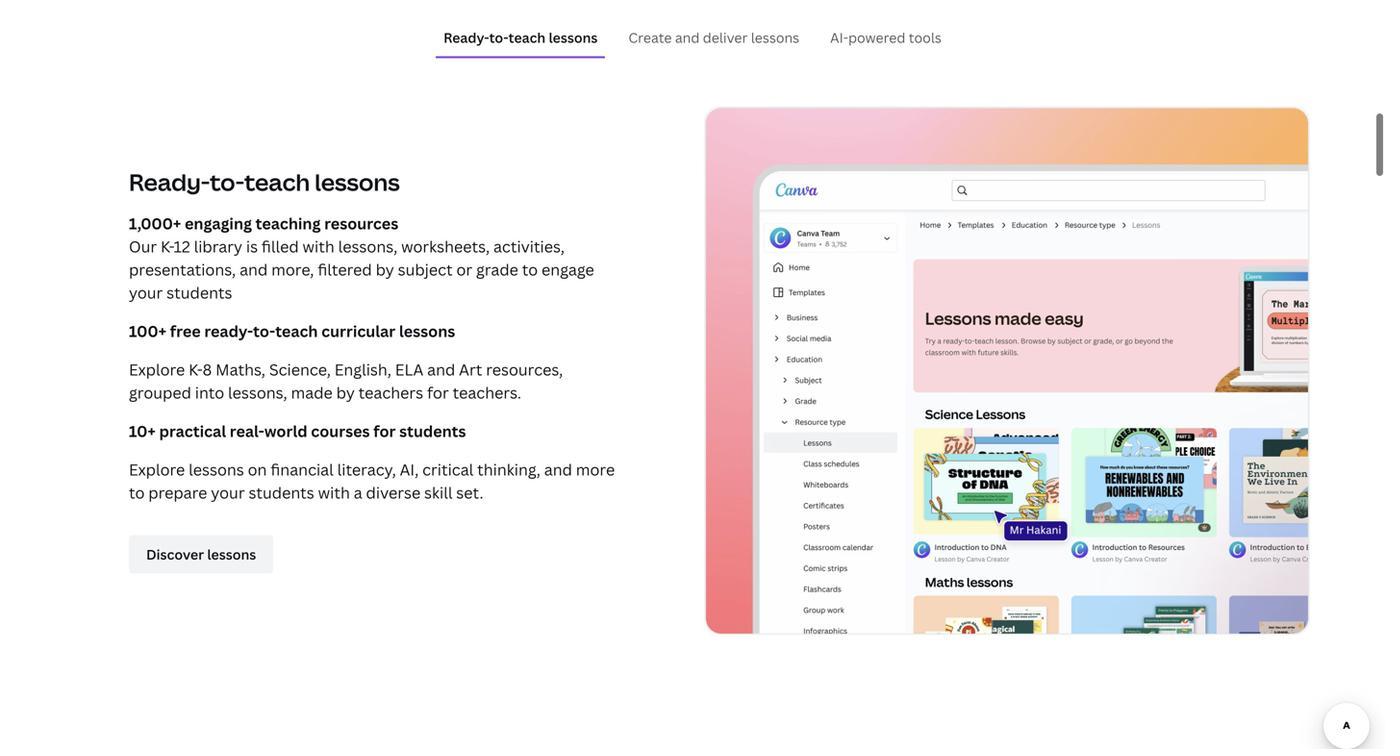 Task type: vqa. For each thing, say whether or not it's contained in the screenshot.
Ready-to-teach lessons button
yes



Task type: locate. For each thing, give the bounding box(es) containing it.
0 horizontal spatial ready-to-teach lessons
[[129, 166, 400, 198]]

curricular
[[321, 321, 396, 342]]

students down financial
[[249, 482, 314, 503]]

1 horizontal spatial your
[[211, 482, 245, 503]]

lessons, down maths,
[[228, 382, 287, 403]]

on
[[248, 459, 267, 480]]

1 horizontal spatial students
[[249, 482, 314, 503]]

2 horizontal spatial to-
[[489, 28, 509, 47]]

to left prepare on the left bottom
[[129, 482, 145, 503]]

2 explore from the top
[[129, 459, 185, 480]]

students inside 1,000+ engaging teaching resources our k-12 library is filled with lessons, worksheets, activities, presentations, and more, filtered by subject or grade to engage your students
[[167, 282, 232, 303]]

0 vertical spatial explore
[[129, 359, 185, 380]]

made
[[291, 382, 333, 403]]

resources,
[[486, 359, 563, 380]]

100+ free ready-to-teach curricular lessons
[[129, 321, 455, 342]]

your up "100+" at the left top of the page
[[129, 282, 163, 303]]

ai-
[[830, 28, 848, 47]]

0 vertical spatial k-
[[161, 236, 174, 257]]

1 vertical spatial your
[[211, 482, 245, 503]]

and left more
[[544, 459, 572, 480]]

lessons,
[[338, 236, 398, 257], [228, 382, 287, 403]]

teach
[[509, 28, 546, 47], [244, 166, 310, 198], [275, 321, 318, 342]]

and left 'art'
[[427, 359, 455, 380]]

1 horizontal spatial to
[[522, 259, 538, 280]]

2 vertical spatial to-
[[253, 321, 275, 342]]

skill
[[424, 482, 453, 503]]

presentations,
[[129, 259, 236, 280]]

0 horizontal spatial to
[[129, 482, 145, 503]]

is
[[246, 236, 258, 257]]

8
[[203, 359, 212, 380]]

0 vertical spatial lessons,
[[338, 236, 398, 257]]

0 vertical spatial ready-to-teach lessons
[[444, 28, 598, 47]]

0 vertical spatial students
[[167, 282, 232, 303]]

explore up prepare on the left bottom
[[129, 459, 185, 480]]

2 vertical spatial students
[[249, 482, 314, 503]]

thinking,
[[477, 459, 540, 480]]

1 vertical spatial lessons,
[[228, 382, 287, 403]]

0 horizontal spatial for
[[373, 421, 396, 442]]

resources
[[324, 213, 398, 234]]

1 vertical spatial by
[[336, 382, 355, 403]]

with up more,
[[303, 236, 335, 257]]

0 horizontal spatial students
[[167, 282, 232, 303]]

teachers.
[[453, 382, 521, 403]]

0 vertical spatial ready-
[[444, 28, 489, 47]]

0 vertical spatial teach
[[509, 28, 546, 47]]

k- up 'into'
[[189, 359, 203, 380]]

lessons left "create"
[[549, 28, 598, 47]]

free
[[170, 321, 201, 342]]

by right the "filtered"
[[376, 259, 394, 280]]

k- right our
[[161, 236, 174, 257]]

your
[[129, 282, 163, 303], [211, 482, 245, 503]]

with left a
[[318, 482, 350, 503]]

and down is in the top of the page
[[240, 259, 268, 280]]

your right prepare on the left bottom
[[211, 482, 245, 503]]

lessons
[[549, 28, 598, 47], [751, 28, 800, 47], [315, 166, 400, 198], [399, 321, 455, 342], [189, 459, 244, 480]]

and right "create"
[[675, 28, 700, 47]]

by inside explore k-8 maths, science, english, ela and art resources, grouped into lessons, made by teachers for teachers.
[[336, 382, 355, 403]]

ready-to-teach lessons
[[444, 28, 598, 47], [129, 166, 400, 198]]

k-
[[161, 236, 174, 257], [189, 359, 203, 380]]

set.
[[456, 482, 484, 503]]

1 horizontal spatial lessons,
[[338, 236, 398, 257]]

0 vertical spatial to-
[[489, 28, 509, 47]]

1 vertical spatial students
[[399, 421, 466, 442]]

students
[[167, 282, 232, 303], [399, 421, 466, 442], [249, 482, 314, 503]]

by inside 1,000+ engaging teaching resources our k-12 library is filled with lessons, worksheets, activities, presentations, and more, filtered by subject or grade to engage your students
[[376, 259, 394, 280]]

explore inside explore k-8 maths, science, english, ela and art resources, grouped into lessons, made by teachers for teachers.
[[129, 359, 185, 380]]

to inside explore lessons on financial literacy, ai, critical thinking, and more to prepare your students with a diverse skill set.
[[129, 482, 145, 503]]

1 horizontal spatial for
[[427, 382, 449, 403]]

to-
[[489, 28, 509, 47], [210, 166, 244, 198], [253, 321, 275, 342]]

with
[[303, 236, 335, 257], [318, 482, 350, 503]]

1 vertical spatial k-
[[189, 359, 203, 380]]

to inside 1,000+ engaging teaching resources our k-12 library is filled with lessons, worksheets, activities, presentations, and more, filtered by subject or grade to engage your students
[[522, 259, 538, 280]]

worksheets,
[[401, 236, 490, 257]]

0 vertical spatial with
[[303, 236, 335, 257]]

grouped
[[129, 382, 191, 403]]

into
[[195, 382, 224, 403]]

0 vertical spatial for
[[427, 382, 449, 403]]

0 horizontal spatial your
[[129, 282, 163, 303]]

students down 'presentations,'
[[167, 282, 232, 303]]

and inside 1,000+ engaging teaching resources our k-12 library is filled with lessons, worksheets, activities, presentations, and more, filtered by subject or grade to engage your students
[[240, 259, 268, 280]]

real-
[[230, 421, 264, 442]]

0 horizontal spatial lessons,
[[228, 382, 287, 403]]

lessons, down resources
[[338, 236, 398, 257]]

students up critical
[[399, 421, 466, 442]]

1 horizontal spatial ready-
[[444, 28, 489, 47]]

ready-
[[444, 28, 489, 47], [129, 166, 210, 198]]

lessons right deliver
[[751, 28, 800, 47]]

art
[[459, 359, 482, 380]]

12
[[174, 236, 190, 257]]

1 vertical spatial to-
[[210, 166, 244, 198]]

1 horizontal spatial ready-to-teach lessons
[[444, 28, 598, 47]]

1 vertical spatial ready-to-teach lessons
[[129, 166, 400, 198]]

explore lessons on financial literacy, ai, critical thinking, and more to prepare your students with a diverse skill set.
[[129, 459, 615, 503]]

for right teachers
[[427, 382, 449, 403]]

1 vertical spatial with
[[318, 482, 350, 503]]

1 vertical spatial explore
[[129, 459, 185, 480]]

100+
[[129, 321, 167, 342]]

to down activities,
[[522, 259, 538, 280]]

by
[[376, 259, 394, 280], [336, 382, 355, 403]]

for down teachers
[[373, 421, 396, 442]]

1 explore from the top
[[129, 359, 185, 380]]

deliver
[[703, 28, 748, 47]]

1 horizontal spatial by
[[376, 259, 394, 280]]

to
[[522, 259, 538, 280], [129, 482, 145, 503]]

literacy,
[[337, 459, 396, 480]]

0 vertical spatial by
[[376, 259, 394, 280]]

explore up the grouped
[[129, 359, 185, 380]]

1 horizontal spatial to-
[[253, 321, 275, 342]]

english,
[[335, 359, 391, 380]]

0 horizontal spatial by
[[336, 382, 355, 403]]

0 vertical spatial your
[[129, 282, 163, 303]]

0 horizontal spatial k-
[[161, 236, 174, 257]]

1 vertical spatial to
[[129, 482, 145, 503]]

for inside explore k-8 maths, science, english, ela and art resources, grouped into lessons, made by teachers for teachers.
[[427, 382, 449, 403]]

1 vertical spatial for
[[373, 421, 396, 442]]

lessons left on
[[189, 459, 244, 480]]

1 horizontal spatial k-
[[189, 359, 203, 380]]

or
[[456, 259, 472, 280]]

1 vertical spatial teach
[[244, 166, 310, 198]]

1 vertical spatial ready-
[[129, 166, 210, 198]]

explore
[[129, 359, 185, 380], [129, 459, 185, 480]]

ready-
[[204, 321, 253, 342]]

by down english,
[[336, 382, 355, 403]]

courses
[[311, 421, 370, 442]]

library
[[194, 236, 242, 257]]

0 horizontal spatial to-
[[210, 166, 244, 198]]

and
[[675, 28, 700, 47], [240, 259, 268, 280], [427, 359, 455, 380], [544, 459, 572, 480]]

and inside explore k-8 maths, science, english, ela and art resources, grouped into lessons, made by teachers for teachers.
[[427, 359, 455, 380]]

explore inside explore lessons on financial literacy, ai, critical thinking, and more to prepare your students with a diverse skill set.
[[129, 459, 185, 480]]

ready-to-teach lessons button
[[436, 19, 605, 56]]

powered
[[848, 28, 906, 47]]

for
[[427, 382, 449, 403], [373, 421, 396, 442]]

k- inside 1,000+ engaging teaching resources our k-12 library is filled with lessons, worksheets, activities, presentations, and more, filtered by subject or grade to engage your students
[[161, 236, 174, 257]]

create and deliver lessons button
[[621, 19, 807, 56]]

0 vertical spatial to
[[522, 259, 538, 280]]

activities,
[[493, 236, 565, 257]]



Task type: describe. For each thing, give the bounding box(es) containing it.
subject
[[398, 259, 453, 280]]

ready- inside "button"
[[444, 28, 489, 47]]

2 horizontal spatial students
[[399, 421, 466, 442]]

more,
[[271, 259, 314, 280]]

filtered
[[318, 259, 372, 280]]

explore for grouped
[[129, 359, 185, 380]]

explore k-8 maths, science, english, ela and art resources, grouped into lessons, made by teachers for teachers.
[[129, 359, 563, 403]]

and inside button
[[675, 28, 700, 47]]

10+ practical real-world courses for students
[[129, 421, 466, 442]]

and inside explore lessons on financial literacy, ai, critical thinking, and more to prepare your students with a diverse skill set.
[[544, 459, 572, 480]]

engage
[[542, 259, 594, 280]]

explore for to
[[129, 459, 185, 480]]

1,000+ engaging teaching resources our k-12 library is filled with lessons, worksheets, activities, presentations, and more, filtered by subject or grade to engage your students
[[129, 213, 594, 303]]

with inside explore lessons on financial literacy, ai, critical thinking, and more to prepare your students with a diverse skill set.
[[318, 482, 350, 503]]

lessons up the ela
[[399, 321, 455, 342]]

lessons, inside 1,000+ engaging teaching resources our k-12 library is filled with lessons, worksheets, activities, presentations, and more, filtered by subject or grade to engage your students
[[338, 236, 398, 257]]

2 vertical spatial teach
[[275, 321, 318, 342]]

0 horizontal spatial ready-
[[129, 166, 210, 198]]

filled
[[262, 236, 299, 257]]

financial
[[271, 459, 334, 480]]

create
[[629, 28, 672, 47]]

a
[[354, 482, 362, 503]]

maths,
[[216, 359, 265, 380]]

more
[[576, 459, 615, 480]]

lessons inside explore lessons on financial literacy, ai, critical thinking, and more to prepare your students with a diverse skill set.
[[189, 459, 244, 480]]

lessons, inside explore k-8 maths, science, english, ela and art resources, grouped into lessons, made by teachers for teachers.
[[228, 382, 287, 403]]

to- inside "button"
[[489, 28, 509, 47]]

teachers
[[359, 382, 423, 403]]

your inside explore lessons on financial literacy, ai, critical thinking, and more to prepare your students with a diverse skill set.
[[211, 482, 245, 503]]

students inside explore lessons on financial literacy, ai, critical thinking, and more to prepare your students with a diverse skill set.
[[249, 482, 314, 503]]

with inside 1,000+ engaging teaching resources our k-12 library is filled with lessons, worksheets, activities, presentations, and more, filtered by subject or grade to engage your students
[[303, 236, 335, 257]]

ai-powered tools button
[[823, 19, 949, 56]]

ai-powered tools
[[830, 28, 942, 47]]

create and deliver lessons
[[629, 28, 800, 47]]

prepare
[[148, 482, 207, 503]]

ready-to-teach lessons inside "button"
[[444, 28, 598, 47]]

ai,
[[400, 459, 419, 480]]

lessons inside ready-to-teach lessons "button"
[[549, 28, 598, 47]]

critical
[[422, 459, 474, 480]]

diverse
[[366, 482, 421, 503]]

engaging
[[185, 213, 252, 234]]

your inside 1,000+ engaging teaching resources our k-12 library is filled with lessons, worksheets, activities, presentations, and more, filtered by subject or grade to engage your students
[[129, 282, 163, 303]]

lessons inside create and deliver lessons button
[[751, 28, 800, 47]]

teaching
[[256, 213, 321, 234]]

10+
[[129, 421, 156, 442]]

tools
[[909, 28, 942, 47]]

practical
[[159, 421, 226, 442]]

teach inside "button"
[[509, 28, 546, 47]]

grade
[[476, 259, 518, 280]]

world
[[264, 421, 307, 442]]

k- inside explore k-8 maths, science, english, ela and art resources, grouped into lessons, made by teachers for teachers.
[[189, 359, 203, 380]]

our
[[129, 236, 157, 257]]

science,
[[269, 359, 331, 380]]

1,000+
[[129, 213, 181, 234]]

lessons up resources
[[315, 166, 400, 198]]

ela
[[395, 359, 423, 380]]



